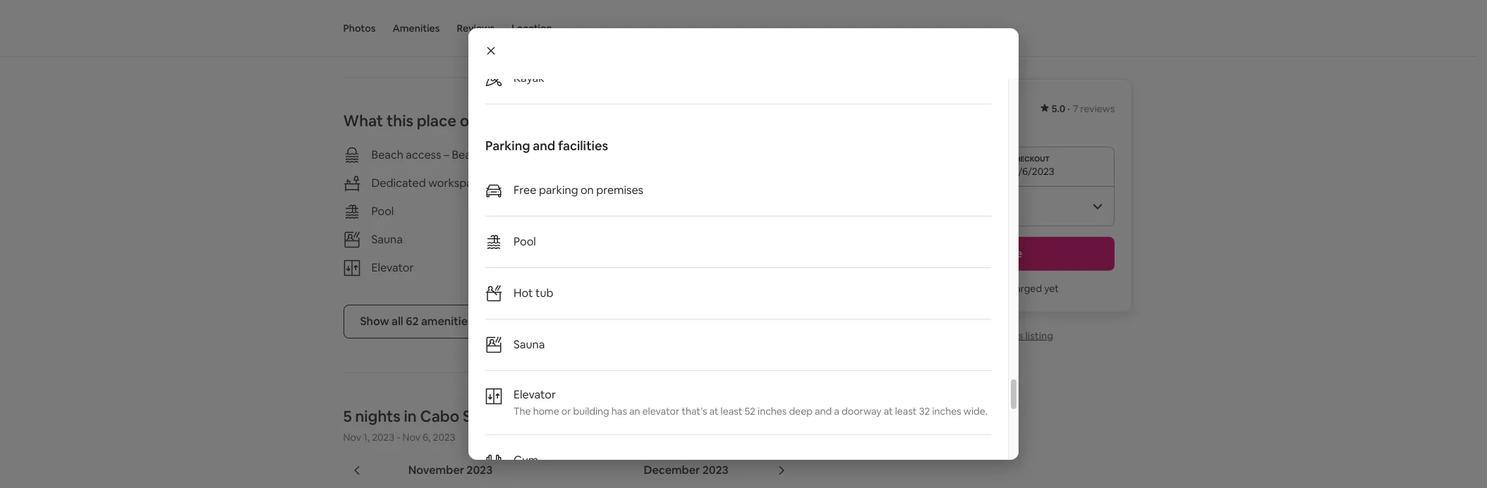 Task type: describe. For each thing, give the bounding box(es) containing it.
what
[[343, 111, 383, 131]]

7
[[1073, 102, 1079, 115]]

elevator the home or building has an elevator that's at least 52 inches deep and a doorway at least 32 inches wide.
[[514, 387, 988, 418]]

and inside the elevator the home or building has an elevator that's at least 52 inches deep and a doorway at least 32 inches wide.
[[815, 405, 832, 418]]

this for report
[[1007, 330, 1024, 342]]

place
[[417, 111, 457, 131]]

lucas
[[493, 407, 535, 426]]

reviews
[[1081, 102, 1115, 115]]

this for what
[[387, 111, 414, 131]]

washer
[[608, 261, 647, 275]]

1 horizontal spatial free
[[608, 176, 631, 191]]

you
[[944, 282, 961, 295]]

report this listing button
[[950, 330, 1054, 342]]

bed,
[[389, 0, 409, 11]]

yet
[[1045, 282, 1059, 295]]

-
[[397, 431, 400, 444]]

beach
[[372, 148, 404, 162]]

1 king bed, 2 double beds, 1 couch
[[361, 0, 450, 25]]

tub inside the what this place offers dialog
[[536, 286, 554, 301]]

cabo
[[420, 407, 460, 426]]

photos button
[[343, 0, 376, 56]]

access
[[406, 148, 441, 162]]

dedicated
[[372, 176, 426, 191]]

parking inside the what this place offers dialog
[[539, 183, 578, 198]]

2023 left -
[[372, 431, 395, 444]]

an
[[629, 405, 640, 418]]

you won't be charged yet
[[944, 282, 1059, 295]]

doorway
[[842, 405, 882, 418]]

deep
[[789, 405, 813, 418]]

hot tub inside the what this place offers dialog
[[514, 286, 554, 301]]

1 horizontal spatial on
[[675, 176, 688, 191]]

–
[[444, 148, 449, 162]]

2 inches from the left
[[933, 405, 962, 418]]

the
[[514, 405, 531, 418]]

2
[[411, 0, 417, 11]]

reviews button
[[457, 0, 495, 56]]

1 least from the left
[[721, 405, 743, 418]]

2023 right the november
[[467, 463, 493, 478]]

what this place offers
[[343, 111, 503, 131]]

home
[[533, 405, 559, 418]]

couch
[[394, 12, 422, 25]]

0 vertical spatial 1
[[361, 0, 365, 11]]

in
[[404, 407, 417, 426]]

62
[[406, 314, 419, 329]]

wide.
[[964, 405, 988, 418]]

5.0 · 7 reviews
[[1052, 102, 1115, 115]]

beds,
[[361, 12, 386, 25]]

workspace
[[429, 176, 485, 191]]

nights
[[355, 407, 401, 426]]

location
[[512, 22, 552, 35]]

calendar application
[[326, 448, 1278, 488]]

elevator for elevator
[[372, 261, 414, 275]]

reserve button
[[888, 237, 1115, 271]]

november
[[408, 463, 464, 478]]

5
[[343, 407, 352, 426]]

parking
[[486, 138, 530, 154]]

1 horizontal spatial premises
[[690, 176, 738, 191]]

1 nov from the left
[[343, 431, 361, 444]]

free inside the what this place offers dialog
[[514, 183, 537, 198]]

amenities button
[[393, 0, 440, 56]]

show
[[360, 314, 389, 329]]

reserve
[[980, 246, 1023, 261]]

0 horizontal spatial sauna
[[372, 232, 403, 247]]

december 2023
[[644, 463, 729, 478]]



Task type: locate. For each thing, give the bounding box(es) containing it.
sauna inside the what this place offers dialog
[[514, 337, 545, 352]]

2023 right 6,
[[433, 431, 456, 444]]

building
[[573, 405, 610, 418]]

kayak
[[514, 71, 545, 85]]

0 vertical spatial pool
[[372, 204, 394, 219]]

be
[[991, 282, 1002, 295]]

parking
[[633, 176, 672, 191], [539, 183, 578, 198]]

amenities
[[393, 22, 440, 35]]

elevator up home
[[514, 387, 556, 402]]

0 vertical spatial hot tub
[[608, 204, 648, 219]]

0 horizontal spatial at
[[710, 405, 719, 418]]

52
[[745, 405, 756, 418]]

hot inside the what this place offers dialog
[[514, 286, 533, 301]]

location button
[[512, 0, 552, 56]]

1 horizontal spatial hot tub
[[608, 204, 648, 219]]

0 vertical spatial elevator
[[372, 261, 414, 275]]

least
[[721, 405, 743, 418], [895, 405, 917, 418]]

1 left king
[[361, 0, 365, 11]]

0 horizontal spatial pool
[[372, 204, 394, 219]]

pool
[[372, 204, 394, 219], [514, 234, 536, 249]]

beach access – beachfront
[[372, 148, 510, 162]]

and right parking
[[533, 138, 556, 154]]

that's
[[682, 405, 707, 418]]

dedicated workspace
[[372, 176, 485, 191]]

reviews
[[457, 22, 495, 35]]

0 horizontal spatial tub
[[536, 286, 554, 301]]

inches right 52
[[758, 405, 787, 418]]

free parking on premises inside the what this place offers dialog
[[514, 183, 644, 198]]

show all 62 amenities button
[[343, 305, 490, 339]]

0 horizontal spatial and
[[533, 138, 556, 154]]

sauna down dedicated
[[372, 232, 403, 247]]

this left listing
[[1007, 330, 1024, 342]]

elevator for elevator the home or building has an elevator that's at least 52 inches deep and a doorway at least 32 inches wide.
[[514, 387, 556, 402]]

5 nights in cabo san lucas nov 1, 2023 - nov 6, 2023
[[343, 407, 535, 444]]

1 horizontal spatial pool
[[514, 234, 536, 249]]

won't
[[963, 282, 988, 295]]

0 horizontal spatial hot
[[514, 286, 533, 301]]

11/6/2023 button
[[888, 147, 1115, 186]]

king
[[367, 0, 386, 11]]

on inside the what this place offers dialog
[[581, 183, 594, 198]]

november 2023
[[408, 463, 493, 478]]

show all 62 amenities
[[360, 314, 473, 329]]

nov right -
[[403, 431, 421, 444]]

1 horizontal spatial 1
[[388, 12, 392, 25]]

elevator
[[643, 405, 680, 418]]

december
[[644, 463, 700, 478]]

elevator up all
[[372, 261, 414, 275]]

amenities
[[421, 314, 473, 329]]

1 horizontal spatial parking
[[633, 176, 672, 191]]

charged
[[1005, 282, 1042, 295]]

wifi
[[608, 148, 628, 162]]

1 horizontal spatial inches
[[933, 405, 962, 418]]

free down parking
[[514, 183, 537, 198]]

san
[[463, 407, 490, 426]]

1 horizontal spatial sauna
[[514, 337, 545, 352]]

1 horizontal spatial this
[[1007, 330, 1024, 342]]

2023 right the december
[[703, 463, 729, 478]]

$718
[[888, 97, 922, 116]]

1 vertical spatial sauna
[[514, 337, 545, 352]]

1 horizontal spatial tub
[[630, 204, 648, 219]]

2 nov from the left
[[403, 431, 421, 444]]

1 horizontal spatial nov
[[403, 431, 421, 444]]

0 horizontal spatial inches
[[758, 405, 787, 418]]

1 at from the left
[[710, 405, 719, 418]]

1 vertical spatial 1
[[388, 12, 392, 25]]

free parking on premises
[[608, 176, 738, 191], [514, 183, 644, 198]]

11/6/2023
[[1010, 165, 1055, 178]]

this up beach
[[387, 111, 414, 131]]

2 at from the left
[[884, 405, 893, 418]]

hot tub
[[608, 204, 648, 219], [514, 286, 554, 301]]

nov left 1,
[[343, 431, 361, 444]]

free down wifi at the top
[[608, 176, 631, 191]]

listing
[[1026, 330, 1054, 342]]

0 horizontal spatial hot tub
[[514, 286, 554, 301]]

0 horizontal spatial on
[[581, 183, 594, 198]]

1 horizontal spatial least
[[895, 405, 917, 418]]

least left 32
[[895, 405, 917, 418]]

photos
[[343, 22, 376, 35]]

1
[[361, 0, 365, 11], [388, 12, 392, 25]]

hot
[[608, 204, 627, 219], [514, 286, 533, 301]]

0 horizontal spatial elevator
[[372, 261, 414, 275]]

0 vertical spatial this
[[387, 111, 414, 131]]

5.0
[[1052, 102, 1066, 115]]

tub
[[630, 204, 648, 219], [536, 286, 554, 301]]

elevator inside the elevator the home or building has an elevator that's at least 52 inches deep and a doorway at least 32 inches wide.
[[514, 387, 556, 402]]

what this place offers dialog
[[469, 0, 1019, 487]]

premises inside the what this place offers dialog
[[597, 183, 644, 198]]

and
[[533, 138, 556, 154], [815, 405, 832, 418]]

0 vertical spatial tub
[[630, 204, 648, 219]]

6,
[[423, 431, 431, 444]]

sauna up the
[[514, 337, 545, 352]]

0 vertical spatial sauna
[[372, 232, 403, 247]]

at
[[710, 405, 719, 418], [884, 405, 893, 418]]

at right the "that's"
[[710, 405, 719, 418]]

at right doorway
[[884, 405, 893, 418]]

1 horizontal spatial elevator
[[514, 387, 556, 402]]

32
[[919, 405, 930, 418]]

all
[[392, 314, 403, 329]]

on
[[675, 176, 688, 191], [581, 183, 594, 198]]

2 least from the left
[[895, 405, 917, 418]]

1 vertical spatial tub
[[536, 286, 554, 301]]

0 vertical spatial hot
[[608, 204, 627, 219]]

beachfront
[[452, 148, 510, 162]]

this
[[387, 111, 414, 131], [1007, 330, 1024, 342]]

0 horizontal spatial premises
[[597, 183, 644, 198]]

0 horizontal spatial nov
[[343, 431, 361, 444]]

1,
[[363, 431, 370, 444]]

least left 52
[[721, 405, 743, 418]]

and left a
[[815, 405, 832, 418]]

facilities
[[558, 138, 608, 154]]

double
[[419, 0, 450, 11]]

parking and facilities
[[486, 138, 608, 154]]

elevator
[[372, 261, 414, 275], [514, 387, 556, 402]]

pool inside the what this place offers dialog
[[514, 234, 536, 249]]

0 horizontal spatial least
[[721, 405, 743, 418]]

gym
[[514, 453, 539, 468]]

free parking on premises down wifi at the top
[[608, 176, 738, 191]]

1 vertical spatial this
[[1007, 330, 1024, 342]]

1 horizontal spatial and
[[815, 405, 832, 418]]

1 vertical spatial elevator
[[514, 387, 556, 402]]

1 horizontal spatial hot
[[608, 204, 627, 219]]

1 vertical spatial hot tub
[[514, 286, 554, 301]]

1 vertical spatial and
[[815, 405, 832, 418]]

inches right 32
[[933, 405, 962, 418]]

0 horizontal spatial 1
[[361, 0, 365, 11]]

a
[[834, 405, 840, 418]]

1 inches from the left
[[758, 405, 787, 418]]

1 horizontal spatial at
[[884, 405, 893, 418]]

has
[[612, 405, 627, 418]]

0 horizontal spatial this
[[387, 111, 414, 131]]

1 vertical spatial pool
[[514, 234, 536, 249]]

report
[[972, 330, 1004, 342]]

0 horizontal spatial parking
[[539, 183, 578, 198]]

inches
[[758, 405, 787, 418], [933, 405, 962, 418]]

free
[[608, 176, 631, 191], [514, 183, 537, 198]]

premises
[[690, 176, 738, 191], [597, 183, 644, 198]]

1 vertical spatial hot
[[514, 286, 533, 301]]

offers
[[460, 111, 503, 131]]

or
[[562, 405, 571, 418]]

report this listing
[[972, 330, 1054, 342]]

·
[[1068, 102, 1070, 115]]

2023
[[372, 431, 395, 444], [433, 431, 456, 444], [467, 463, 493, 478], [703, 463, 729, 478]]

free parking on premises down facilities
[[514, 183, 644, 198]]

0 vertical spatial and
[[533, 138, 556, 154]]

1 down bed,
[[388, 12, 392, 25]]

0 horizontal spatial free
[[514, 183, 537, 198]]



Task type: vqa. For each thing, say whether or not it's contained in the screenshot.
Salve, Italy 6,505 miles away Dec 23 – 28 $136 night the Italy
no



